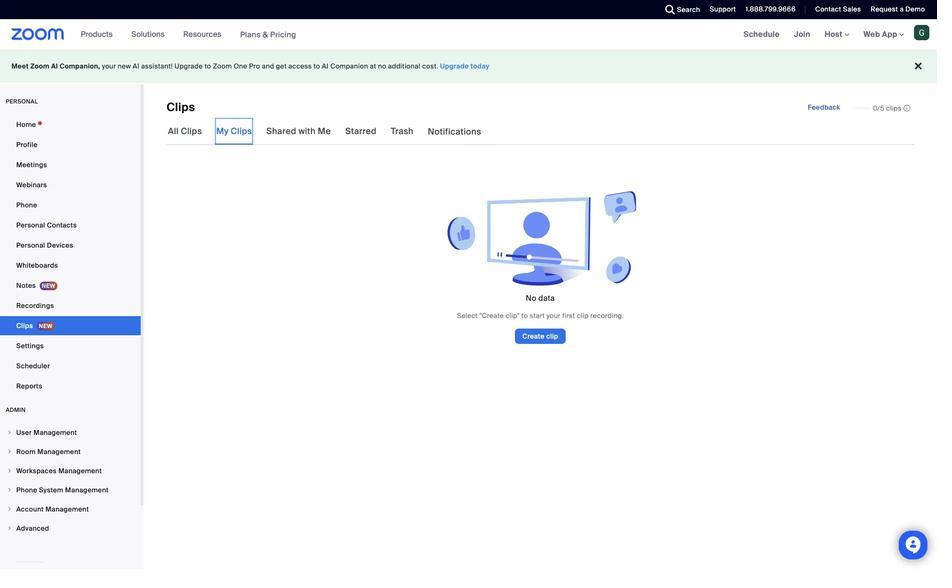 Task type: vqa. For each thing, say whether or not it's contained in the screenshot.
Plans & Pricing
yes



Task type: locate. For each thing, give the bounding box(es) containing it.
1 horizontal spatial zoom
[[213, 62, 232, 70]]

room management
[[16, 447, 81, 456]]

1 horizontal spatial ai
[[133, 62, 140, 70]]

room management menu item
[[0, 443, 141, 461]]

right image for workspaces management
[[7, 468, 12, 474]]

phone system management
[[16, 486, 109, 494]]

phone up account
[[16, 486, 37, 494]]

app
[[883, 29, 898, 39]]

upgrade down product information navigation
[[175, 62, 203, 70]]

web app button
[[864, 29, 905, 39]]

clip right create
[[547, 332, 559, 341]]

your left new
[[102, 62, 116, 70]]

demo
[[906, 5, 926, 13]]

personal up personal devices
[[16, 221, 45, 229]]

management for workspaces management
[[58, 467, 102, 475]]

personal inside personal contacts link
[[16, 221, 45, 229]]

reports link
[[0, 377, 141, 396]]

phone system management menu item
[[0, 481, 141, 499]]

clips
[[167, 100, 195, 114], [181, 126, 202, 137], [231, 126, 252, 137], [16, 321, 33, 330]]

starred
[[346, 126, 377, 137]]

trash tab
[[390, 118, 415, 145]]

all
[[168, 126, 179, 137]]

phone down webinars
[[16, 201, 37, 209]]

ai right new
[[133, 62, 140, 70]]

account management menu item
[[0, 500, 141, 518]]

phone inside 'menu item'
[[16, 486, 37, 494]]

"create
[[480, 311, 504, 320]]

meet zoom ai companion, footer
[[0, 50, 938, 83]]

me
[[318, 126, 331, 137]]

no
[[526, 293, 537, 303]]

clips up settings at the bottom of page
[[16, 321, 33, 330]]

profile picture image
[[915, 25, 930, 40]]

schedule link
[[737, 19, 788, 50]]

2 upgrade from the left
[[441, 62, 469, 70]]

zoom left one
[[213, 62, 232, 70]]

system
[[39, 486, 63, 494]]

host button
[[825, 29, 850, 39]]

notes
[[16, 281, 36, 290]]

personal for personal devices
[[16, 241, 45, 250]]

ai left companion,
[[51, 62, 58, 70]]

management
[[34, 428, 77, 437], [37, 447, 81, 456], [58, 467, 102, 475], [65, 486, 109, 494], [46, 505, 89, 514]]

contact
[[816, 5, 842, 13]]

1 vertical spatial personal
[[16, 241, 45, 250]]

0 vertical spatial your
[[102, 62, 116, 70]]

your left first
[[547, 311, 561, 320]]

personal contacts link
[[0, 216, 141, 235]]

new
[[118, 62, 131, 70]]

management for room management
[[37, 447, 81, 456]]

0 vertical spatial right image
[[7, 449, 12, 455]]

3 ai from the left
[[322, 62, 329, 70]]

starred tab
[[344, 118, 378, 145]]

upgrade today link
[[441, 62, 490, 70]]

plans & pricing link
[[240, 29, 296, 40], [240, 29, 296, 40]]

ai left companion
[[322, 62, 329, 70]]

support
[[710, 5, 737, 13]]

zoom logo image
[[11, 28, 64, 40]]

cost.
[[423, 62, 439, 70]]

1 phone from the top
[[16, 201, 37, 209]]

personal devices link
[[0, 236, 141, 255]]

and
[[262, 62, 274, 70]]

0 vertical spatial clip
[[577, 311, 589, 320]]

right image inside user management menu item
[[7, 430, 12, 435]]

recordings
[[16, 301, 54, 310]]

tabs of clips tab list
[[167, 118, 483, 145]]

web
[[864, 29, 881, 39]]

management up phone system management 'menu item'
[[58, 467, 102, 475]]

select
[[457, 311, 478, 320]]

right image
[[7, 430, 12, 435], [7, 468, 12, 474], [7, 487, 12, 493], [7, 506, 12, 512]]

meetings
[[16, 160, 47, 169]]

management inside menu item
[[37, 447, 81, 456]]

my clips
[[217, 126, 252, 137]]

right image left room
[[7, 449, 12, 455]]

account management
[[16, 505, 89, 514]]

management for account management
[[46, 505, 89, 514]]

1 right image from the top
[[7, 430, 12, 435]]

0 horizontal spatial clip
[[547, 332, 559, 341]]

personal inside the personal devices link
[[16, 241, 45, 250]]

right image inside workspaces management menu item
[[7, 468, 12, 474]]

request a demo
[[872, 5, 926, 13]]

right image left user at the bottom of page
[[7, 430, 12, 435]]

clip inside button
[[547, 332, 559, 341]]

contact sales link
[[809, 0, 864, 19], [816, 5, 862, 13]]

workspaces management
[[16, 467, 102, 475]]

banner
[[0, 19, 938, 50]]

0 vertical spatial phone
[[16, 201, 37, 209]]

2 phone from the top
[[16, 486, 37, 494]]

additional
[[388, 62, 421, 70]]

right image left workspaces
[[7, 468, 12, 474]]

home
[[16, 120, 36, 129]]

scheduler
[[16, 362, 50, 370]]

right image inside 'advanced' menu item
[[7, 526, 12, 531]]

3 right image from the top
[[7, 487, 12, 493]]

upgrade
[[175, 62, 203, 70], [441, 62, 469, 70]]

right image inside room management menu item
[[7, 449, 12, 455]]

4 right image from the top
[[7, 506, 12, 512]]

2 right image from the top
[[7, 468, 12, 474]]

personal
[[16, 221, 45, 229], [16, 241, 45, 250]]

1 personal from the top
[[16, 221, 45, 229]]

schedule
[[744, 29, 780, 39]]

user
[[16, 428, 32, 437]]

reports
[[16, 382, 42, 390]]

0 horizontal spatial your
[[102, 62, 116, 70]]

a
[[901, 5, 905, 13]]

whiteboards
[[16, 261, 58, 270]]

right image
[[7, 449, 12, 455], [7, 526, 12, 531]]

with
[[299, 126, 316, 137]]

0 horizontal spatial to
[[205, 62, 211, 70]]

search button
[[659, 0, 703, 19]]

access
[[289, 62, 312, 70]]

0 horizontal spatial upgrade
[[175, 62, 203, 70]]

user management
[[16, 428, 77, 437]]

resources
[[184, 29, 222, 39]]

to right "access"
[[314, 62, 320, 70]]

1 horizontal spatial upgrade
[[441, 62, 469, 70]]

1 vertical spatial phone
[[16, 486, 37, 494]]

management up "workspaces management"
[[37, 447, 81, 456]]

right image left system
[[7, 487, 12, 493]]

whiteboards link
[[0, 256, 141, 275]]

right image left advanced
[[7, 526, 12, 531]]

right image inside phone system management 'menu item'
[[7, 487, 12, 493]]

clip right first
[[577, 311, 589, 320]]

1 ai from the left
[[51, 62, 58, 70]]

management down workspaces management menu item
[[65, 486, 109, 494]]

1 upgrade from the left
[[175, 62, 203, 70]]

products
[[81, 29, 113, 39]]

right image for room management
[[7, 449, 12, 455]]

right image for account management
[[7, 506, 12, 512]]

your
[[102, 62, 116, 70], [547, 311, 561, 320]]

right image left account
[[7, 506, 12, 512]]

home link
[[0, 115, 141, 134]]

0 horizontal spatial ai
[[51, 62, 58, 70]]

right image inside account management menu item
[[7, 506, 12, 512]]

personal up the whiteboards
[[16, 241, 45, 250]]

zoom right meet
[[30, 62, 49, 70]]

0 vertical spatial personal
[[16, 221, 45, 229]]

to
[[205, 62, 211, 70], [314, 62, 320, 70], [522, 311, 528, 320]]

first
[[563, 311, 576, 320]]

contacts
[[47, 221, 77, 229]]

1 horizontal spatial your
[[547, 311, 561, 320]]

clips up all clips
[[167, 100, 195, 114]]

to right clip"
[[522, 311, 528, 320]]

2 horizontal spatial ai
[[322, 62, 329, 70]]

2 zoom from the left
[[213, 62, 232, 70]]

support link
[[703, 0, 739, 19], [710, 5, 737, 13]]

resources button
[[184, 19, 226, 50]]

0 horizontal spatial zoom
[[30, 62, 49, 70]]

1 vertical spatial right image
[[7, 526, 12, 531]]

management down phone system management 'menu item'
[[46, 505, 89, 514]]

account
[[16, 505, 44, 514]]

banner containing products
[[0, 19, 938, 50]]

to down resources dropdown button
[[205, 62, 211, 70]]

create
[[523, 332, 545, 341]]

search
[[678, 5, 701, 14]]

upgrade right the cost.
[[441, 62, 469, 70]]

profile
[[16, 140, 38, 149]]

phone inside personal menu menu
[[16, 201, 37, 209]]

products button
[[81, 19, 117, 50]]

2 personal from the top
[[16, 241, 45, 250]]

2 right image from the top
[[7, 526, 12, 531]]

host
[[825, 29, 845, 39]]

1 right image from the top
[[7, 449, 12, 455]]

1 horizontal spatial clip
[[577, 311, 589, 320]]

management up room management at the left bottom of the page
[[34, 428, 77, 437]]

1 vertical spatial clip
[[547, 332, 559, 341]]



Task type: describe. For each thing, give the bounding box(es) containing it.
personal for personal contacts
[[16, 221, 45, 229]]

my clips tab
[[215, 118, 254, 145]]

your inside meet zoom ai companion, 'footer'
[[102, 62, 116, 70]]

data
[[539, 293, 555, 303]]

companion
[[331, 62, 368, 70]]

join link
[[788, 19, 818, 50]]

admin menu menu
[[0, 423, 141, 538]]

0/5
[[874, 104, 885, 112]]

select "create clip" to start your first clip recording.
[[457, 311, 624, 320]]

meetings navigation
[[737, 19, 938, 50]]

phone for phone
[[16, 201, 37, 209]]

clips inside personal menu menu
[[16, 321, 33, 330]]

phone for phone system management
[[16, 486, 37, 494]]

today
[[471, 62, 490, 70]]

meet
[[11, 62, 29, 70]]

all clips
[[168, 126, 202, 137]]

right image for user management
[[7, 430, 12, 435]]

workspaces management menu item
[[0, 462, 141, 480]]

settings
[[16, 342, 44, 350]]

admin
[[6, 406, 26, 414]]

personal devices
[[16, 241, 73, 250]]

management inside 'menu item'
[[65, 486, 109, 494]]

recordings link
[[0, 296, 141, 315]]

advanced
[[16, 524, 49, 533]]

product information navigation
[[74, 19, 304, 50]]

2 horizontal spatial to
[[522, 311, 528, 320]]

create clip
[[523, 332, 559, 341]]

meetings link
[[0, 155, 141, 174]]

start
[[530, 311, 545, 320]]

phone link
[[0, 195, 141, 215]]

solutions
[[131, 29, 165, 39]]

request
[[872, 5, 899, 13]]

plans & pricing
[[240, 29, 296, 40]]

0/5 clips application
[[853, 103, 911, 113]]

1.888.799.9666
[[746, 5, 796, 13]]

notifications
[[428, 126, 482, 138]]

right image for advanced
[[7, 526, 12, 531]]

solutions button
[[131, 19, 169, 50]]

my
[[217, 126, 229, 137]]

shared with me tab
[[265, 118, 333, 145]]

management for user management
[[34, 428, 77, 437]]

plans
[[240, 29, 261, 40]]

clips right my
[[231, 126, 252, 137]]

1 zoom from the left
[[30, 62, 49, 70]]

at
[[370, 62, 377, 70]]

shared
[[267, 126, 297, 137]]

clips link
[[0, 316, 141, 335]]

trash
[[391, 126, 414, 137]]

webinars
[[16, 181, 47, 189]]

meet zoom ai companion, your new ai assistant! upgrade to zoom one pro and get access to ai companion at no additional cost. upgrade today
[[11, 62, 490, 70]]

all clips tab
[[167, 118, 204, 145]]

user management menu item
[[0, 423, 141, 442]]

settings link
[[0, 336, 141, 355]]

personal menu menu
[[0, 115, 141, 397]]

web app
[[864, 29, 898, 39]]

0/5 clips
[[874, 104, 903, 112]]

advanced menu item
[[0, 519, 141, 537]]

assistant!
[[141, 62, 173, 70]]

2 ai from the left
[[133, 62, 140, 70]]

recording.
[[591, 311, 624, 320]]

pricing
[[270, 29, 296, 40]]

personal contacts
[[16, 221, 77, 229]]

room
[[16, 447, 36, 456]]

right image for phone system management
[[7, 487, 12, 493]]

&
[[263, 29, 268, 40]]

one
[[234, 62, 247, 70]]

create clip button
[[515, 329, 566, 344]]

join
[[795, 29, 811, 39]]

webinars link
[[0, 175, 141, 194]]

clips right all
[[181, 126, 202, 137]]

clips
[[887, 104, 903, 112]]

no
[[378, 62, 387, 70]]

no data
[[526, 293, 555, 303]]

personal
[[6, 98, 38, 105]]

companion,
[[60, 62, 100, 70]]

workspaces
[[16, 467, 57, 475]]

profile link
[[0, 135, 141, 154]]

feedback
[[809, 103, 841, 112]]

1 horizontal spatial to
[[314, 62, 320, 70]]

clip"
[[506, 311, 520, 320]]

shared with me
[[267, 126, 331, 137]]

contact sales
[[816, 5, 862, 13]]

pro
[[249, 62, 260, 70]]

1 vertical spatial your
[[547, 311, 561, 320]]

get
[[276, 62, 287, 70]]



